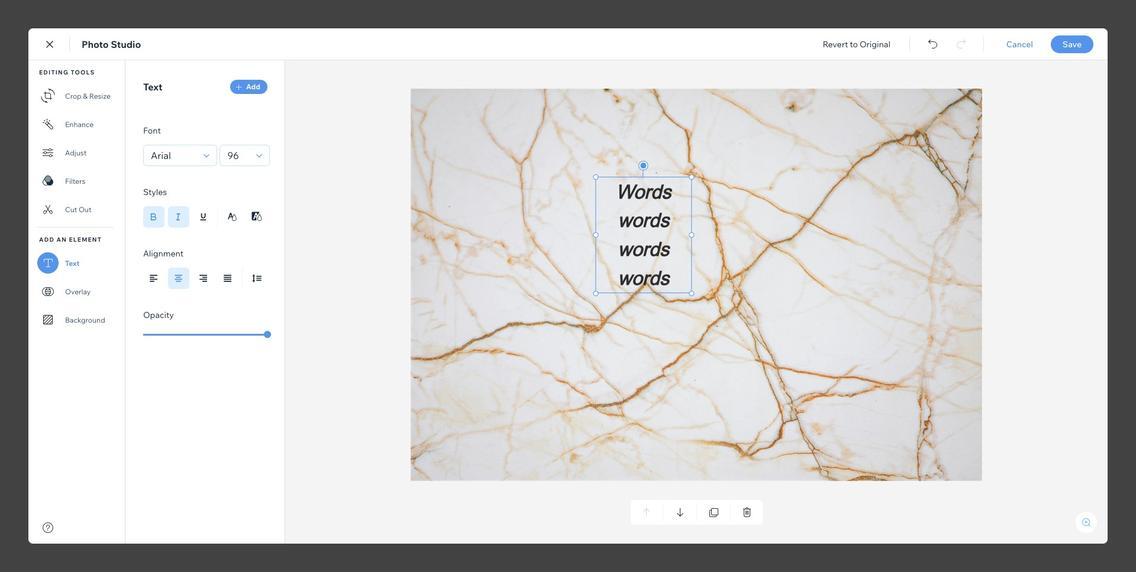 Task type: describe. For each thing, give the bounding box(es) containing it.
save
[[922, 39, 941, 50]]

notes button
[[1066, 69, 1113, 85]]

publish
[[1050, 39, 1079, 50]]

preview
[[985, 40, 1016, 50]]

categories
[[8, 250, 45, 259]]

settings
[[12, 151, 40, 160]]

translate
[[11, 400, 41, 408]]

categories button
[[8, 224, 45, 259]]

settings button
[[12, 124, 40, 160]]

add
[[19, 101, 33, 110]]

preview button
[[985, 40, 1016, 50]]

tags button
[[16, 273, 37, 309]]

add button
[[16, 75, 37, 110]]

seo button
[[16, 174, 37, 210]]

notes
[[1087, 72, 1110, 83]]



Task type: locate. For each thing, give the bounding box(es) containing it.
menu
[[0, 67, 53, 416]]

back
[[28, 39, 47, 50]]

marble te image
[[371, 194, 809, 494]]

seo
[[19, 201, 34, 210]]

Add a Catchy Title text field
[[371, 109, 796, 131]]

publish button
[[1033, 35, 1096, 54]]

monetize
[[11, 350, 42, 359]]

menu containing add
[[0, 67, 53, 416]]

monetize button
[[11, 323, 42, 359]]

save button
[[907, 39, 955, 50]]

translate button
[[11, 373, 41, 408]]

back button
[[14, 39, 47, 50]]

tags
[[19, 300, 34, 309]]



Task type: vqa. For each thing, say whether or not it's contained in the screenshot.
categories button
yes



